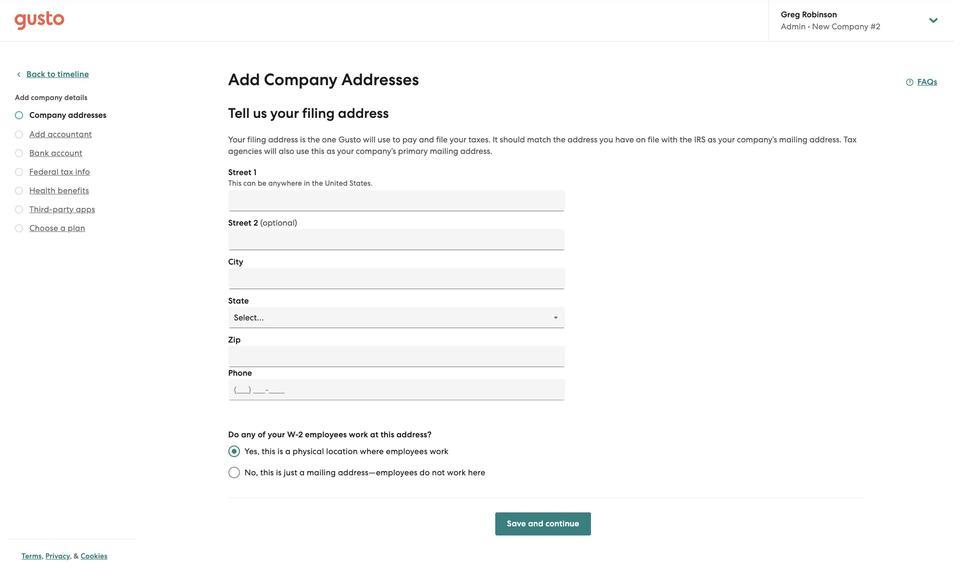 Task type: locate. For each thing, give the bounding box(es) containing it.
2 vertical spatial check image
[[15, 206, 23, 214]]

0 horizontal spatial address.
[[461, 146, 493, 156]]

4 check image from the top
[[15, 224, 23, 232]]

1 vertical spatial add
[[15, 93, 29, 102]]

check image left choose
[[15, 224, 23, 232]]

bank
[[29, 148, 49, 158]]

is inside your filing address is the one gusto will use to pay and file your taxes. it should match the address you have on file with the irs as your company's mailing address. tax agencies will also use this as your company's primary mailing address.
[[300, 135, 306, 144]]

address. down taxes.
[[461, 146, 493, 156]]

greg robinson admin • new company #2
[[782, 10, 881, 31]]

1 vertical spatial check image
[[15, 187, 23, 195]]

and right pay
[[419, 135, 434, 144]]

to inside button
[[47, 69, 56, 79]]

file right on
[[648, 135, 660, 144]]

robinson
[[803, 10, 838, 20]]

1 vertical spatial employees
[[386, 447, 428, 456]]

tax
[[61, 167, 73, 177]]

add company details
[[15, 93, 87, 102]]

tell us your filing address
[[228, 105, 389, 122]]

back to timeline button
[[15, 69, 89, 80]]

is left one
[[300, 135, 306, 144]]

1 horizontal spatial ,
[[70, 552, 72, 561]]

1 horizontal spatial file
[[648, 135, 660, 144]]

2 horizontal spatial company
[[832, 22, 869, 31]]

should
[[500, 135, 525, 144]]

is
[[300, 135, 306, 144], [278, 447, 283, 456], [276, 468, 282, 477]]

, left &
[[70, 552, 72, 561]]

0 vertical spatial 2
[[254, 218, 258, 228]]

work up the not
[[430, 447, 449, 456]]

will left also
[[264, 146, 277, 156]]

and inside your filing address is the one gusto will use to pay and file your taxes. it should match the address you have on file with the irs as your company's mailing address. tax agencies will also use this as your company's primary mailing address.
[[419, 135, 434, 144]]

address up also
[[268, 135, 298, 144]]

0 vertical spatial add
[[228, 70, 260, 90]]

filing up one
[[303, 105, 335, 122]]

address.
[[810, 135, 842, 144], [461, 146, 493, 156]]

company's
[[738, 135, 778, 144], [356, 146, 396, 156]]

employees down address?
[[386, 447, 428, 456]]

0 vertical spatial as
[[708, 135, 717, 144]]

use left pay
[[378, 135, 391, 144]]

plan
[[68, 223, 85, 233]]

add for add company details
[[15, 93, 29, 102]]

0 vertical spatial company's
[[738, 135, 778, 144]]

is for just
[[276, 468, 282, 477]]

0 horizontal spatial company's
[[356, 146, 396, 156]]

to left pay
[[393, 135, 401, 144]]

0 vertical spatial street
[[228, 167, 252, 178]]

is left just
[[276, 468, 282, 477]]

1 horizontal spatial as
[[708, 135, 717, 144]]

1 horizontal spatial add
[[29, 129, 45, 139]]

will right gusto
[[363, 135, 376, 144]]

2 vertical spatial is
[[276, 468, 282, 477]]

the right match
[[554, 135, 566, 144]]

use
[[378, 135, 391, 144], [297, 146, 309, 156]]

street 2 (optional)
[[228, 218, 297, 228]]

1 horizontal spatial and
[[529, 519, 544, 529]]

location
[[326, 447, 358, 456]]

1 vertical spatial and
[[529, 519, 544, 529]]

Yes, this is a physical location where employees work radio
[[224, 441, 245, 462]]

1 horizontal spatial a
[[286, 447, 291, 456]]

1 check image from the top
[[15, 111, 23, 119]]

0 vertical spatial work
[[349, 430, 368, 440]]

company down company
[[29, 110, 66, 120]]

•
[[808, 22, 811, 31]]

1 vertical spatial filing
[[248, 135, 266, 144]]

2 check image from the top
[[15, 187, 23, 195]]

a right just
[[300, 468, 305, 477]]

this
[[311, 146, 325, 156], [381, 430, 395, 440], [262, 447, 276, 456], [260, 468, 274, 477]]

0 vertical spatial and
[[419, 135, 434, 144]]

Street 2 field
[[228, 229, 565, 250]]

check image
[[15, 149, 23, 157], [15, 187, 23, 195], [15, 206, 23, 214]]

the
[[308, 135, 320, 144], [554, 135, 566, 144], [680, 135, 693, 144], [312, 179, 323, 188]]

0 vertical spatial use
[[378, 135, 391, 144]]

employees up location
[[305, 430, 347, 440]]

check image left third-
[[15, 206, 23, 214]]

bank account
[[29, 148, 82, 158]]

match
[[527, 135, 552, 144]]

street for 1
[[228, 167, 252, 178]]

2 horizontal spatial add
[[228, 70, 260, 90]]

0 vertical spatial check image
[[15, 149, 23, 157]]

Street 1 field
[[228, 190, 565, 211]]

1 check image from the top
[[15, 149, 23, 157]]

2 left '(optional)'
[[254, 218, 258, 228]]

check image left federal on the top left
[[15, 168, 23, 176]]

1 vertical spatial 2
[[299, 430, 303, 440]]

filing
[[303, 105, 335, 122], [248, 135, 266, 144]]

is left physical
[[278, 447, 283, 456]]

add up the "tell"
[[228, 70, 260, 90]]

0 horizontal spatial 2
[[254, 218, 258, 228]]

it
[[493, 135, 498, 144]]

a
[[60, 223, 66, 233], [286, 447, 291, 456], [300, 468, 305, 477]]

0 vertical spatial filing
[[303, 105, 335, 122]]

address?
[[397, 430, 432, 440]]

use right also
[[297, 146, 309, 156]]

and inside button
[[529, 519, 544, 529]]

check image left the bank
[[15, 149, 23, 157]]

0 vertical spatial address.
[[810, 135, 842, 144]]

0 vertical spatial to
[[47, 69, 56, 79]]

add
[[228, 70, 260, 90], [15, 93, 29, 102], [29, 129, 45, 139]]

,
[[42, 552, 44, 561], [70, 552, 72, 561]]

to right back
[[47, 69, 56, 79]]

as
[[708, 135, 717, 144], [327, 146, 335, 156]]

company inside list
[[29, 110, 66, 120]]

file
[[436, 135, 448, 144], [648, 135, 660, 144]]

1 horizontal spatial address
[[338, 105, 389, 122]]

work right the not
[[447, 468, 466, 477]]

check image down add company details
[[15, 111, 23, 119]]

address left you
[[568, 135, 598, 144]]

states.
[[350, 179, 373, 188]]

yes,
[[245, 447, 260, 456]]

2 street from the top
[[228, 218, 252, 228]]

add inside button
[[29, 129, 45, 139]]

your
[[270, 105, 299, 122], [450, 135, 467, 144], [719, 135, 736, 144], [337, 146, 354, 156], [268, 430, 285, 440]]

0 horizontal spatial a
[[60, 223, 66, 233]]

check image for choose
[[15, 224, 23, 232]]

will
[[363, 135, 376, 144], [264, 146, 277, 156]]

employees
[[305, 430, 347, 440], [386, 447, 428, 456]]

phone
[[228, 368, 252, 378]]

No, this is just a mailing address—employees do not work here radio
[[224, 462, 245, 483]]

0 horizontal spatial to
[[47, 69, 56, 79]]

a left the plan
[[60, 223, 66, 233]]

1 horizontal spatial mailing
[[430, 146, 459, 156]]

Phone text field
[[228, 379, 565, 400]]

1 horizontal spatial company's
[[738, 135, 778, 144]]

1 street from the top
[[228, 167, 252, 178]]

check image
[[15, 111, 23, 119], [15, 130, 23, 139], [15, 168, 23, 176], [15, 224, 23, 232]]

company addresses list
[[15, 110, 133, 236]]

here
[[468, 468, 486, 477]]

home image
[[14, 11, 64, 30]]

1 vertical spatial as
[[327, 146, 335, 156]]

1 vertical spatial address.
[[461, 146, 493, 156]]

0 horizontal spatial company
[[29, 110, 66, 120]]

file right pay
[[436, 135, 448, 144]]

add for add accountant
[[29, 129, 45, 139]]

3 check image from the top
[[15, 206, 23, 214]]

2 horizontal spatial a
[[300, 468, 305, 477]]

0 vertical spatial is
[[300, 135, 306, 144]]

your right irs
[[719, 135, 736, 144]]

admin
[[782, 22, 806, 31]]

1 horizontal spatial 2
[[299, 430, 303, 440]]

work left 'at'
[[349, 430, 368, 440]]

as right irs
[[708, 135, 717, 144]]

company inside greg robinson admin • new company #2
[[832, 22, 869, 31]]

0 horizontal spatial and
[[419, 135, 434, 144]]

this inside your filing address is the one gusto will use to pay and file your taxes. it should match the address you have on file with the irs as your company's mailing address. tax agencies will also use this as your company's primary mailing address.
[[311, 146, 325, 156]]

1 vertical spatial to
[[393, 135, 401, 144]]

2 check image from the top
[[15, 130, 23, 139]]

1 vertical spatial company
[[264, 70, 338, 90]]

1 horizontal spatial company
[[264, 70, 338, 90]]

3 check image from the top
[[15, 168, 23, 176]]

street up this
[[228, 167, 252, 178]]

1 vertical spatial is
[[278, 447, 283, 456]]

check image left add accountant
[[15, 130, 23, 139]]

check image for health
[[15, 187, 23, 195]]

terms
[[22, 552, 42, 561]]

privacy
[[46, 552, 70, 561]]

street for 2
[[228, 218, 252, 228]]

have
[[616, 135, 635, 144]]

details
[[64, 93, 87, 102]]

address up gusto
[[338, 105, 389, 122]]

and
[[419, 135, 434, 144], [529, 519, 544, 529]]

as down one
[[327, 146, 335, 156]]

2 vertical spatial company
[[29, 110, 66, 120]]

1 vertical spatial a
[[286, 447, 291, 456]]

1 horizontal spatial will
[[363, 135, 376, 144]]

your
[[228, 135, 246, 144]]

and right save
[[529, 519, 544, 529]]

1 horizontal spatial use
[[378, 135, 391, 144]]

check image left health
[[15, 187, 23, 195]]

mailing
[[780, 135, 808, 144], [430, 146, 459, 156], [307, 468, 336, 477]]

street inside street 1 this can be anywhere in the united states.
[[228, 167, 252, 178]]

company left #2
[[832, 22, 869, 31]]

accountant
[[48, 129, 92, 139]]

physical
[[293, 447, 324, 456]]

save and continue
[[507, 519, 580, 529]]

1 vertical spatial street
[[228, 218, 252, 228]]

filing inside your filing address is the one gusto will use to pay and file your taxes. it should match the address you have on file with the irs as your company's mailing address. tax agencies will also use this as your company's primary mailing address.
[[248, 135, 266, 144]]

the right in
[[312, 179, 323, 188]]

do
[[420, 468, 430, 477]]

company
[[832, 22, 869, 31], [264, 70, 338, 90], [29, 110, 66, 120]]

your down gusto
[[337, 146, 354, 156]]

faqs button
[[907, 77, 938, 88]]

address. left the tax
[[810, 135, 842, 144]]

0 vertical spatial company
[[832, 22, 869, 31]]

add up the bank
[[29, 129, 45, 139]]

this down one
[[311, 146, 325, 156]]

0 horizontal spatial ,
[[42, 552, 44, 561]]

0 horizontal spatial add
[[15, 93, 29, 102]]

0 horizontal spatial filing
[[248, 135, 266, 144]]

street left '(optional)'
[[228, 218, 252, 228]]

company up tell us your filing address
[[264, 70, 338, 90]]

0 horizontal spatial use
[[297, 146, 309, 156]]

be
[[258, 179, 267, 188]]

&
[[74, 552, 79, 561]]

2 vertical spatial mailing
[[307, 468, 336, 477]]

2 vertical spatial add
[[29, 129, 45, 139]]

, left privacy 'link'
[[42, 552, 44, 561]]

add left company
[[15, 93, 29, 102]]

the inside street 1 this can be anywhere in the united states.
[[312, 179, 323, 188]]

1 horizontal spatial to
[[393, 135, 401, 144]]

filing up agencies
[[248, 135, 266, 144]]

is for a
[[278, 447, 283, 456]]

also
[[279, 146, 294, 156]]

2 up physical
[[299, 430, 303, 440]]

2 horizontal spatial mailing
[[780, 135, 808, 144]]

0 vertical spatial a
[[60, 223, 66, 233]]

2 vertical spatial work
[[447, 468, 466, 477]]

1 vertical spatial will
[[264, 146, 277, 156]]

a inside button
[[60, 223, 66, 233]]

primary
[[398, 146, 428, 156]]

0 horizontal spatial employees
[[305, 430, 347, 440]]

health
[[29, 186, 56, 195]]

a down w-
[[286, 447, 291, 456]]

1 horizontal spatial filing
[[303, 105, 335, 122]]

2
[[254, 218, 258, 228], [299, 430, 303, 440]]

of
[[258, 430, 266, 440]]

2 vertical spatial a
[[300, 468, 305, 477]]

0 horizontal spatial file
[[436, 135, 448, 144]]



Task type: describe. For each thing, give the bounding box(es) containing it.
0 vertical spatial mailing
[[780, 135, 808, 144]]

cookies button
[[81, 551, 107, 562]]

1 horizontal spatial address.
[[810, 135, 842, 144]]

your filing address is the one gusto will use to pay and file your taxes. it should match the address you have on file with the irs as your company's mailing address. tax agencies will also use this as your company's primary mailing address.
[[228, 135, 857, 156]]

anywhere
[[269, 179, 302, 188]]

2 , from the left
[[70, 552, 72, 561]]

choose a plan button
[[29, 222, 85, 234]]

add accountant button
[[29, 129, 92, 140]]

terms , privacy , & cookies
[[22, 552, 107, 561]]

one
[[322, 135, 337, 144]]

company
[[31, 93, 63, 102]]

party
[[53, 205, 74, 214]]

0 horizontal spatial mailing
[[307, 468, 336, 477]]

timeline
[[58, 69, 89, 79]]

third-
[[29, 205, 53, 214]]

add accountant
[[29, 129, 92, 139]]

choose a plan
[[29, 223, 85, 233]]

back to timeline
[[26, 69, 89, 79]]

us
[[253, 105, 267, 122]]

street 1 this can be anywhere in the united states.
[[228, 167, 373, 188]]

0 vertical spatial will
[[363, 135, 376, 144]]

1 file from the left
[[436, 135, 448, 144]]

on
[[637, 135, 646, 144]]

add company addresses
[[228, 70, 419, 90]]

City field
[[228, 268, 565, 289]]

to inside your filing address is the one gusto will use to pay and file your taxes. it should match the address you have on file with the irs as your company's mailing address. tax agencies will also use this as your company's primary mailing address.
[[393, 135, 401, 144]]

check image for add
[[15, 130, 23, 139]]

agencies
[[228, 146, 262, 156]]

choose
[[29, 223, 58, 233]]

your right the of
[[268, 430, 285, 440]]

the left one
[[308, 135, 320, 144]]

1 vertical spatial company's
[[356, 146, 396, 156]]

your left taxes.
[[450, 135, 467, 144]]

do any of your w-2 employees work at this address?
[[228, 430, 432, 440]]

2 horizontal spatial address
[[568, 135, 598, 144]]

irs
[[695, 135, 706, 144]]

1
[[254, 167, 257, 178]]

any
[[241, 430, 256, 440]]

benefits
[[58, 186, 89, 195]]

0 horizontal spatial address
[[268, 135, 298, 144]]

gusto
[[339, 135, 361, 144]]

tax
[[844, 135, 857, 144]]

continue
[[546, 519, 580, 529]]

tell
[[228, 105, 250, 122]]

this right 'yes,'
[[262, 447, 276, 456]]

#2
[[871, 22, 881, 31]]

check image for bank
[[15, 149, 23, 157]]

health benefits button
[[29, 185, 89, 196]]

0 vertical spatial employees
[[305, 430, 347, 440]]

check image for federal
[[15, 168, 23, 176]]

0 horizontal spatial as
[[327, 146, 335, 156]]

where
[[360, 447, 384, 456]]

no, this is just a mailing address—employees do not work here
[[245, 468, 486, 477]]

pay
[[403, 135, 417, 144]]

state
[[228, 296, 249, 306]]

save
[[507, 519, 526, 529]]

0 horizontal spatial will
[[264, 146, 277, 156]]

health benefits
[[29, 186, 89, 195]]

(optional)
[[260, 218, 297, 228]]

Zip field
[[228, 346, 565, 367]]

your right the us
[[270, 105, 299, 122]]

w-
[[287, 430, 299, 440]]

check image for third-
[[15, 206, 23, 214]]

back
[[26, 69, 45, 79]]

federal
[[29, 167, 59, 177]]

faqs
[[918, 77, 938, 87]]

can
[[244, 179, 256, 188]]

address—employees
[[338, 468, 418, 477]]

info
[[75, 167, 90, 177]]

new
[[813, 22, 830, 31]]

1 vertical spatial mailing
[[430, 146, 459, 156]]

terms link
[[22, 552, 42, 561]]

federal tax info button
[[29, 166, 90, 178]]

1 vertical spatial work
[[430, 447, 449, 456]]

account
[[51, 148, 82, 158]]

city
[[228, 257, 244, 267]]

third-party apps button
[[29, 204, 95, 215]]

this
[[228, 179, 242, 188]]

add for add company addresses
[[228, 70, 260, 90]]

in
[[304, 179, 310, 188]]

cookies
[[81, 552, 107, 561]]

1 , from the left
[[42, 552, 44, 561]]

this right 'at'
[[381, 430, 395, 440]]

with
[[662, 135, 678, 144]]

addresses
[[68, 110, 106, 120]]

apps
[[76, 205, 95, 214]]

federal tax info
[[29, 167, 90, 177]]

1 vertical spatial use
[[297, 146, 309, 156]]

at
[[370, 430, 379, 440]]

addresses
[[342, 70, 419, 90]]

united
[[325, 179, 348, 188]]

privacy link
[[46, 552, 70, 561]]

bank account button
[[29, 147, 82, 159]]

greg
[[782, 10, 801, 20]]

save and continue button
[[496, 513, 591, 536]]

company addresses
[[29, 110, 106, 120]]

do
[[228, 430, 239, 440]]

1 horizontal spatial employees
[[386, 447, 428, 456]]

yes, this is a physical location where employees work
[[245, 447, 449, 456]]

the left irs
[[680, 135, 693, 144]]

just
[[284, 468, 298, 477]]

this right no,
[[260, 468, 274, 477]]

2 file from the left
[[648, 135, 660, 144]]

no,
[[245, 468, 258, 477]]

you
[[600, 135, 614, 144]]



Task type: vqa. For each thing, say whether or not it's contained in the screenshot.
Refer & earn link
no



